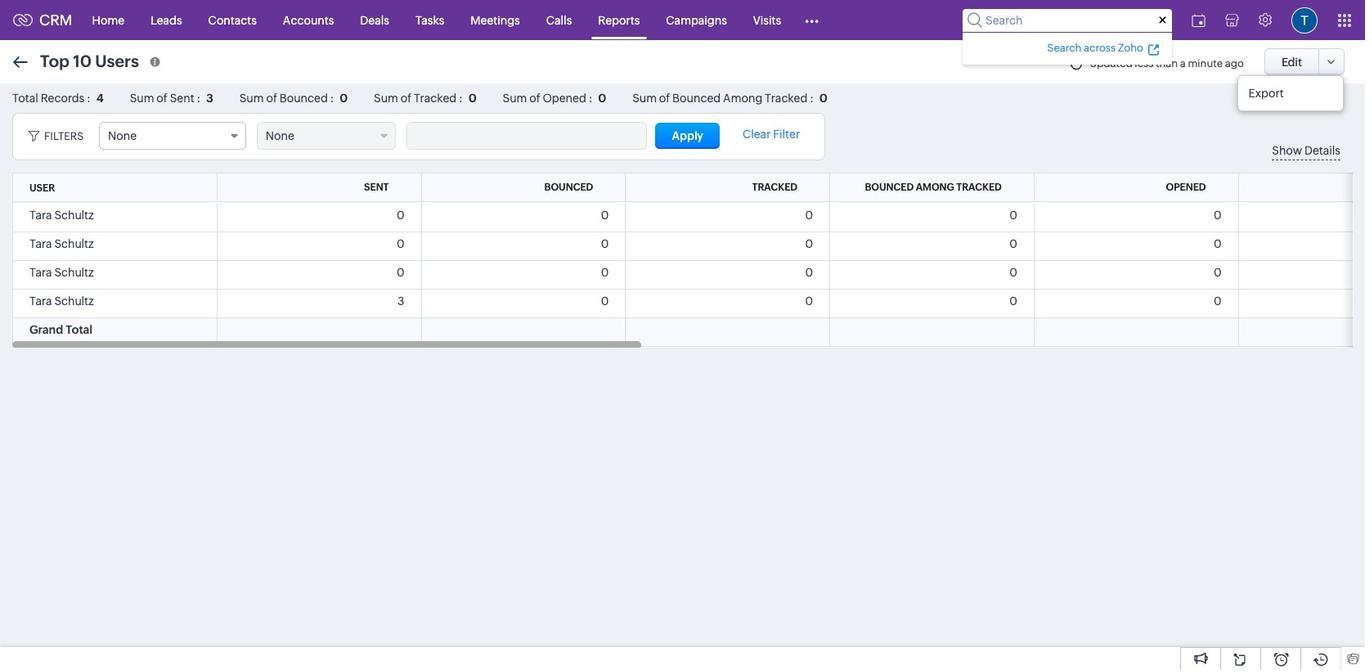 Task type: describe. For each thing, give the bounding box(es) containing it.
minute
[[1188, 57, 1223, 70]]

1 vertical spatial sent
[[364, 182, 389, 193]]

: for sum of opened : 0
[[589, 92, 593, 105]]

filters
[[44, 130, 84, 142]]

tasks
[[416, 14, 445, 27]]

of for sum of bounced : 0
[[266, 92, 277, 105]]

0 horizontal spatial total
[[12, 92, 38, 105]]

2 schultz from the top
[[54, 237, 94, 250]]

users
[[95, 51, 139, 70]]

sum of opened : 0
[[503, 92, 607, 105]]

of for sum of tracked : 0
[[401, 92, 412, 105]]

sum of sent : 3
[[130, 92, 213, 105]]

1 horizontal spatial among
[[916, 182, 955, 193]]

sum of bounced : 0
[[239, 92, 348, 105]]

1 : from the left
[[87, 92, 91, 105]]

ago
[[1226, 57, 1245, 70]]

less
[[1135, 57, 1154, 70]]

updated
[[1090, 57, 1133, 70]]

1 schultz from the top
[[54, 209, 94, 222]]

3 tara from the top
[[29, 266, 52, 279]]

campaigns link
[[653, 0, 740, 40]]

search across zoho link
[[1045, 39, 1163, 56]]

a
[[1181, 57, 1186, 70]]

edit button
[[1265, 48, 1320, 75]]

home
[[92, 14, 124, 27]]

0 horizontal spatial among
[[723, 92, 763, 105]]

reports link
[[585, 0, 653, 40]]

leads link
[[138, 0, 195, 40]]

crm link
[[13, 11, 72, 29]]

search
[[1048, 41, 1082, 54]]

sum for sum of sent
[[130, 92, 154, 105]]

reports
[[598, 14, 640, 27]]

visits link
[[740, 0, 795, 40]]

0 vertical spatial sent
[[170, 92, 194, 105]]

meetings
[[471, 14, 520, 27]]

4 tara schultz from the top
[[29, 295, 94, 308]]

top 10 users
[[40, 51, 139, 70]]

: for sum of tracked : 0
[[459, 92, 463, 105]]

show
[[1273, 144, 1303, 157]]

sum of tracked : 0
[[374, 92, 477, 105]]

zoho
[[1118, 41, 1144, 54]]

grand
[[29, 323, 63, 336]]

search across zoho
[[1048, 41, 1144, 54]]

1 horizontal spatial 3
[[398, 295, 405, 308]]

than
[[1156, 57, 1178, 70]]



Task type: vqa. For each thing, say whether or not it's contained in the screenshot.
To associated with bottom the Related To Link
no



Task type: locate. For each thing, give the bounding box(es) containing it.
calls
[[546, 14, 572, 27]]

2 of from the left
[[266, 92, 277, 105]]

total right grand
[[66, 323, 93, 336]]

sum for sum of bounced among tracked
[[633, 92, 657, 105]]

3 : from the left
[[330, 92, 334, 105]]

deals
[[360, 14, 389, 27]]

2 tara schultz from the top
[[29, 237, 94, 250]]

1 tara from the top
[[29, 209, 52, 222]]

1 horizontal spatial total
[[66, 323, 93, 336]]

leads
[[151, 14, 182, 27]]

0 horizontal spatial 3
[[206, 92, 213, 105]]

opened
[[543, 92, 587, 105], [1166, 182, 1207, 193]]

1 tara schultz from the top
[[29, 209, 94, 222]]

0
[[340, 92, 348, 105], [469, 92, 477, 105], [598, 92, 607, 105], [820, 92, 828, 105], [397, 209, 405, 222], [601, 209, 609, 222], [805, 209, 813, 222], [1010, 209, 1018, 222], [1214, 209, 1222, 222], [397, 237, 405, 250], [601, 237, 609, 250], [805, 237, 813, 250], [1010, 237, 1018, 250], [1214, 237, 1222, 250], [397, 266, 405, 279], [601, 266, 609, 279], [805, 266, 813, 279], [1010, 266, 1018, 279], [1214, 266, 1222, 279], [601, 295, 609, 308], [805, 295, 813, 308], [1010, 295, 1018, 308], [1214, 295, 1222, 308]]

crm
[[39, 11, 72, 29]]

home link
[[79, 0, 138, 40]]

among
[[723, 92, 763, 105], [916, 182, 955, 193]]

1 vertical spatial opened
[[1166, 182, 1207, 193]]

of for sum of sent : 3
[[157, 92, 168, 105]]

None text field
[[407, 123, 646, 149]]

1 horizontal spatial opened
[[1166, 182, 1207, 193]]

of for sum of opened : 0
[[530, 92, 541, 105]]

visits
[[753, 14, 781, 27]]

tasks link
[[403, 0, 458, 40]]

4 tara from the top
[[29, 295, 52, 308]]

accounts link
[[270, 0, 347, 40]]

sum for sum of tracked
[[374, 92, 398, 105]]

1 vertical spatial total
[[66, 323, 93, 336]]

3 sum from the left
[[374, 92, 398, 105]]

1 vertical spatial among
[[916, 182, 955, 193]]

of for sum of bounced among tracked : 0
[[659, 92, 670, 105]]

total records : 4
[[12, 92, 104, 105]]

tara
[[29, 209, 52, 222], [29, 237, 52, 250], [29, 266, 52, 279], [29, 295, 52, 308]]

2 : from the left
[[197, 92, 201, 105]]

sent
[[170, 92, 194, 105], [364, 182, 389, 193]]

updated less than a minute ago
[[1090, 57, 1245, 70]]

export
[[1249, 87, 1284, 100]]

clear
[[743, 128, 771, 141]]

4 sum from the left
[[503, 92, 527, 105]]

0 vertical spatial opened
[[543, 92, 587, 105]]

3 tara schultz from the top
[[29, 266, 94, 279]]

1 sum from the left
[[130, 92, 154, 105]]

sum for sum of bounced
[[239, 92, 264, 105]]

total
[[12, 92, 38, 105], [66, 323, 93, 336]]

3
[[206, 92, 213, 105], [398, 295, 405, 308]]

sum of bounced among tracked : 0
[[633, 92, 828, 105]]

sum right 4
[[130, 92, 154, 105]]

bounced
[[280, 92, 328, 105], [673, 92, 721, 105], [545, 182, 593, 193], [865, 182, 914, 193]]

tracked
[[414, 92, 457, 105], [765, 92, 808, 105], [752, 182, 798, 193], [957, 182, 1002, 193]]

0 vertical spatial among
[[723, 92, 763, 105]]

3 of from the left
[[401, 92, 412, 105]]

: for sum of bounced : 0
[[330, 92, 334, 105]]

4 schultz from the top
[[54, 295, 94, 308]]

of
[[157, 92, 168, 105], [266, 92, 277, 105], [401, 92, 412, 105], [530, 92, 541, 105], [659, 92, 670, 105]]

sum up apply "button"
[[633, 92, 657, 105]]

1 of from the left
[[157, 92, 168, 105]]

sum right the sum of sent : 3
[[239, 92, 264, 105]]

0 horizontal spatial sent
[[170, 92, 194, 105]]

filter
[[773, 128, 800, 141]]

clear filter
[[743, 128, 800, 141]]

meetings link
[[458, 0, 533, 40]]

4
[[96, 92, 104, 105]]

contacts
[[208, 14, 257, 27]]

campaigns
[[666, 14, 727, 27]]

1 vertical spatial 3
[[398, 295, 405, 308]]

user
[[29, 182, 55, 194]]

: for sum of sent : 3
[[197, 92, 201, 105]]

tara schultz
[[29, 209, 94, 222], [29, 237, 94, 250], [29, 266, 94, 279], [29, 295, 94, 308]]

0 vertical spatial total
[[12, 92, 38, 105]]

4 of from the left
[[530, 92, 541, 105]]

details
[[1305, 144, 1341, 157]]

sum down deals link
[[374, 92, 398, 105]]

apply
[[672, 129, 704, 142]]

records
[[41, 92, 84, 105]]

contacts link
[[195, 0, 270, 40]]

apply button
[[656, 123, 720, 149]]

total left records
[[12, 92, 38, 105]]

2 sum from the left
[[239, 92, 264, 105]]

10
[[73, 51, 92, 70]]

6 : from the left
[[810, 92, 814, 105]]

0 horizontal spatial opened
[[543, 92, 587, 105]]

sum
[[130, 92, 154, 105], [239, 92, 264, 105], [374, 92, 398, 105], [503, 92, 527, 105], [633, 92, 657, 105]]

sum down meetings link
[[503, 92, 527, 105]]

1 horizontal spatial sent
[[364, 182, 389, 193]]

across
[[1084, 41, 1116, 54]]

5 : from the left
[[589, 92, 593, 105]]

0 vertical spatial 3
[[206, 92, 213, 105]]

2 tara from the top
[[29, 237, 52, 250]]

:
[[87, 92, 91, 105], [197, 92, 201, 105], [330, 92, 334, 105], [459, 92, 463, 105], [589, 92, 593, 105], [810, 92, 814, 105]]

deals link
[[347, 0, 403, 40]]

bounced among tracked
[[865, 182, 1002, 193]]

sum for sum of opened
[[503, 92, 527, 105]]

5 of from the left
[[659, 92, 670, 105]]

5 sum from the left
[[633, 92, 657, 105]]

3 schultz from the top
[[54, 266, 94, 279]]

grand total
[[29, 323, 93, 336]]

4 : from the left
[[459, 92, 463, 105]]

accounts
[[283, 14, 334, 27]]

schultz
[[54, 209, 94, 222], [54, 237, 94, 250], [54, 266, 94, 279], [54, 295, 94, 308]]

top
[[40, 51, 69, 70]]

calls link
[[533, 0, 585, 40]]

show details
[[1273, 144, 1341, 157]]

edit
[[1282, 55, 1303, 68]]



